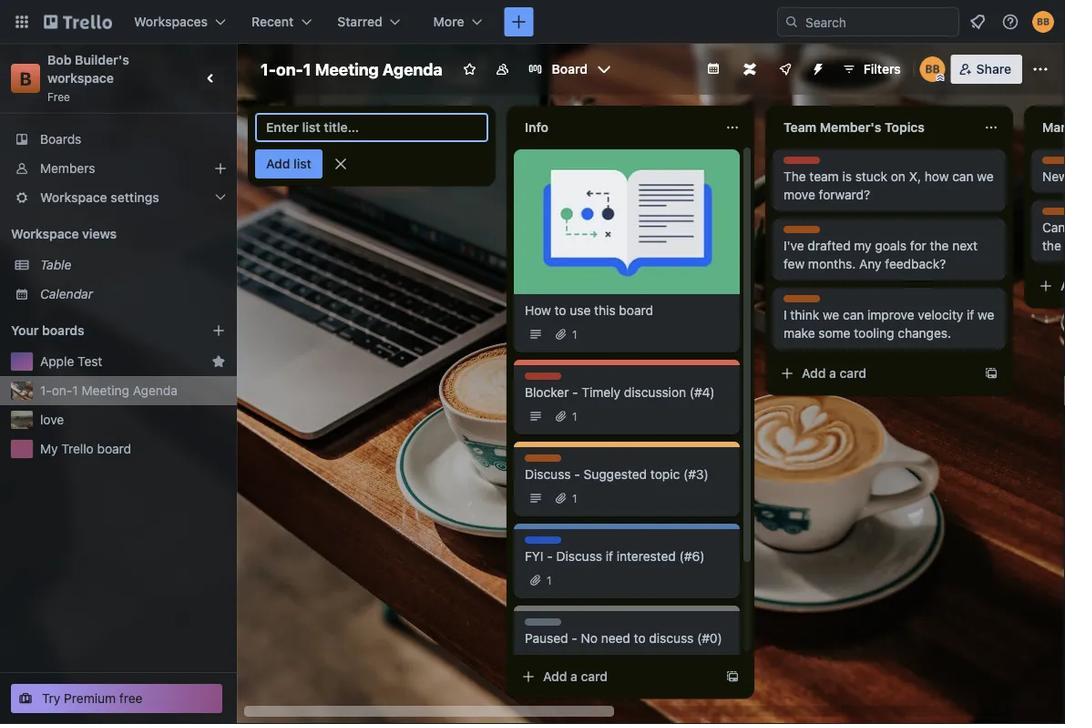 Task type: vqa. For each thing, say whether or not it's contained in the screenshot.
home Image
no



Task type: describe. For each thing, give the bounding box(es) containing it.
b
[[20, 67, 32, 89]]

suggested
[[584, 467, 647, 482]]

i've
[[784, 238, 805, 253]]

workspace visible image
[[496, 62, 510, 77]]

love
[[40, 413, 64, 428]]

add a card button for info
[[514, 663, 718, 692]]

starred
[[338, 14, 383, 29]]

member's
[[820, 120, 882, 135]]

(#0)
[[697, 631, 723, 646]]

x,
[[910, 169, 922, 184]]

- for blocker
[[573, 385, 579, 400]]

boards
[[40, 132, 81, 147]]

list
[[294, 156, 312, 171]]

recent
[[252, 14, 294, 29]]

team
[[810, 169, 839, 184]]

workspace settings
[[40, 190, 159, 205]]

the
[[784, 169, 806, 184]]

discuss inside fyi fyi - discuss if interested (#6)
[[557, 549, 603, 564]]

i've drafted my goals for the next few months. any feedback? link
[[784, 237, 996, 273]]

Team Member's Topics text field
[[773, 113, 974, 142]]

free
[[119, 691, 143, 707]]

workspace
[[47, 71, 114, 86]]

0 vertical spatial board
[[619, 303, 654, 318]]

a for info
[[571, 670, 578, 685]]

disc for new
[[1043, 158, 1066, 170]]

bob
[[47, 52, 72, 67]]

board button
[[521, 55, 619, 84]]

few
[[784, 257, 805, 272]]

blocker blocker - timely discussion (#4)
[[525, 374, 715, 400]]

1-on-1 meeting agenda link
[[40, 382, 226, 400]]

0 vertical spatial to
[[555, 303, 567, 318]]

Man text field
[[1032, 113, 1066, 142]]

stuck
[[856, 169, 888, 184]]

fyi fyi - discuss if interested (#6)
[[525, 538, 705, 564]]

blocker for blocker
[[525, 374, 565, 387]]

next
[[953, 238, 978, 253]]

workspace for workspace views
[[11, 227, 79, 242]]

velocity
[[918, 308, 964, 323]]

my
[[855, 238, 872, 253]]

disc for can
[[1043, 209, 1066, 222]]

need
[[601, 631, 631, 646]]

discuss for i
[[784, 296, 825, 309]]

- for fyi
[[547, 549, 553, 564]]

table
[[40, 258, 72, 273]]

team
[[784, 120, 817, 135]]

show menu image
[[1032, 60, 1050, 78]]

members
[[40, 161, 95, 176]]

for
[[911, 238, 927, 253]]

bob builder's workspace free
[[47, 52, 133, 103]]

share
[[977, 62, 1012, 77]]

(#6)
[[680, 549, 705, 564]]

how
[[525, 303, 551, 318]]

discuss for discuss
[[525, 456, 566, 469]]

we right velocity in the right of the page
[[978, 308, 995, 323]]

improve
[[868, 308, 915, 323]]

0 horizontal spatial agenda
[[133, 383, 178, 398]]

the team is stuck on x, how can we move forward? link
[[784, 168, 996, 204]]

color: black, title: "paused" element
[[525, 619, 564, 633]]

b link
[[11, 64, 40, 93]]

info
[[525, 120, 549, 135]]

topic
[[651, 467, 680, 482]]

my
[[40, 442, 58, 457]]

any
[[860, 257, 882, 272]]

months.
[[809, 257, 856, 272]]

filters
[[864, 62, 901, 77]]

add a card button for team member's topics
[[773, 359, 977, 388]]

workspace navigation collapse icon image
[[199, 66, 224, 91]]

filters button
[[837, 55, 907, 84]]

create from template… image
[[985, 366, 999, 381]]

color: red, title: "blocker" element for the team is stuck on x, how can we move forward?
[[784, 157, 824, 170]]

workspace for workspace settings
[[40, 190, 107, 205]]

can link
[[1043, 219, 1066, 255]]

we up some
[[823, 308, 840, 323]]

tooling
[[854, 326, 895, 341]]

use
[[570, 303, 591, 318]]

paused - no need to discuss (#0) link
[[525, 630, 729, 648]]

search image
[[785, 15, 800, 29]]

1 fyi from the top
[[525, 538, 542, 551]]

builder's
[[75, 52, 129, 67]]

add inside button
[[266, 156, 290, 171]]

how
[[925, 169, 949, 184]]

1- inside text box
[[261, 59, 276, 79]]

calendar link
[[40, 285, 226, 304]]

- for discuss
[[575, 467, 580, 482]]

card for info
[[581, 670, 608, 685]]

interested
[[617, 549, 676, 564]]

forward?
[[819, 187, 871, 202]]

new
[[1043, 169, 1066, 184]]

settings
[[111, 190, 159, 205]]

color: red, title: "blocker" element for blocker - timely discussion (#4)
[[525, 373, 565, 387]]

- for paused
[[572, 631, 578, 646]]

add for team member's topics
[[802, 366, 826, 381]]

more button
[[423, 7, 494, 36]]

power ups image
[[778, 62, 793, 77]]

to inside paused paused - no need to discuss (#0)
[[634, 631, 646, 646]]

1 vertical spatial meeting
[[82, 383, 129, 398]]

confluence icon image
[[744, 63, 756, 76]]

table link
[[40, 256, 226, 274]]

2 fyi from the top
[[525, 549, 544, 564]]

can inside discuss i think we can improve velocity if we make some tooling changes.
[[843, 308, 865, 323]]

workspace settings button
[[0, 183, 237, 212]]

Board name text field
[[252, 55, 452, 84]]

blocker for the
[[784, 158, 824, 170]]

add a card for info
[[543, 670, 608, 685]]

board
[[552, 62, 588, 77]]

discuss i think we can improve velocity if we make some tooling changes.
[[784, 296, 995, 341]]

views
[[82, 227, 117, 242]]



Task type: locate. For each thing, give the bounding box(es) containing it.
we inside blocker the team is stuck on x, how can we move forward?
[[978, 169, 994, 184]]

goals
[[876, 238, 907, 253]]

apple test link
[[40, 353, 204, 371]]

man
[[1043, 120, 1066, 135]]

1 vertical spatial on-
[[52, 383, 72, 398]]

1 horizontal spatial 1-on-1 meeting agenda
[[261, 59, 443, 79]]

1 vertical spatial add
[[802, 366, 826, 381]]

fyi - discuss if interested (#6) link
[[525, 548, 729, 566]]

0 vertical spatial meeting
[[315, 59, 379, 79]]

add board image
[[211, 324, 226, 338]]

1 vertical spatial workspace
[[11, 227, 79, 242]]

Enter list title… text field
[[255, 113, 489, 142]]

workspace views
[[11, 227, 117, 242]]

1
[[303, 59, 311, 79], [573, 328, 578, 341], [72, 383, 78, 398], [573, 410, 578, 423], [573, 492, 578, 505], [547, 574, 552, 587], [547, 656, 552, 669]]

0 vertical spatial agenda
[[383, 59, 443, 79]]

0 horizontal spatial add a card button
[[514, 663, 718, 692]]

can inside blocker the team is stuck on x, how can we move forward?
[[953, 169, 974, 184]]

if inside discuss i think we can improve velocity if we make some tooling changes.
[[967, 308, 975, 323]]

bob builder's workspace link
[[47, 52, 133, 86]]

0 vertical spatial 1-on-1 meeting agenda
[[261, 59, 443, 79]]

blocker inside blocker the team is stuck on x, how can we move forward?
[[784, 158, 824, 170]]

- inside paused paused - no need to discuss (#0)
[[572, 631, 578, 646]]

- inside discuss discuss - suggested topic (#3)
[[575, 467, 580, 482]]

0 vertical spatial if
[[967, 308, 975, 323]]

1 horizontal spatial if
[[967, 308, 975, 323]]

2 horizontal spatial add
[[802, 366, 826, 381]]

more
[[434, 14, 464, 29]]

add
[[266, 156, 290, 171], [802, 366, 826, 381], [543, 670, 567, 685]]

workspaces
[[134, 14, 208, 29]]

starred icon image
[[211, 355, 226, 369]]

calendar
[[40, 287, 93, 302]]

disc down new link
[[1043, 209, 1066, 222]]

0 horizontal spatial add a card
[[543, 670, 608, 685]]

0 vertical spatial on-
[[276, 59, 303, 79]]

create board or workspace image
[[510, 13, 528, 31]]

1 horizontal spatial a
[[830, 366, 837, 381]]

color: red, title: "blocker" element up move
[[784, 157, 824, 170]]

1-on-1 meeting agenda inside 1-on-1 meeting agenda link
[[40, 383, 178, 398]]

primary element
[[0, 0, 1066, 44]]

0 horizontal spatial 1-
[[40, 383, 52, 398]]

board down love link at the bottom
[[97, 442, 131, 457]]

card down 'no'
[[581, 670, 608, 685]]

add down make
[[802, 366, 826, 381]]

0 vertical spatial card
[[840, 366, 867, 381]]

0 vertical spatial add a card button
[[773, 359, 977, 388]]

1 down use
[[573, 328, 578, 341]]

new link
[[1043, 168, 1066, 186]]

discuss discuss - suggested topic (#3)
[[525, 456, 709, 482]]

some
[[819, 326, 851, 341]]

1 down discuss discuss - suggested topic (#3)
[[573, 492, 578, 505]]

1 down apple test
[[72, 383, 78, 398]]

1 horizontal spatial color: red, title: "blocker" element
[[784, 157, 824, 170]]

automation image
[[804, 55, 829, 80]]

discuss inside discuss i've drafted my goals for the next few months. any feedback?
[[784, 227, 825, 240]]

add a card down some
[[802, 366, 867, 381]]

on- inside text box
[[276, 59, 303, 79]]

- inside fyi fyi - discuss if interested (#6)
[[547, 549, 553, 564]]

1 down "color: black, title: "paused"" element
[[547, 656, 552, 669]]

a down paused - no need to discuss (#0) link
[[571, 670, 578, 685]]

1 horizontal spatial can
[[953, 169, 974, 184]]

if right velocity in the right of the page
[[967, 308, 975, 323]]

0 horizontal spatial on-
[[52, 383, 72, 398]]

0 horizontal spatial color: red, title: "blocker" element
[[525, 373, 565, 387]]

1 paused from the top
[[525, 620, 564, 633]]

to left use
[[555, 303, 567, 318]]

color: orange, title: "discuss" element up few
[[784, 226, 825, 240]]

on- down apple
[[52, 383, 72, 398]]

1 down blocker blocker - timely discussion (#4)
[[573, 410, 578, 423]]

color: orange, title: "discuss" element up make
[[784, 295, 825, 309]]

1-on-1 meeting agenda down apple test link
[[40, 383, 178, 398]]

1 vertical spatial 1-
[[40, 383, 52, 398]]

move
[[784, 187, 816, 202]]

workspace down members
[[40, 190, 107, 205]]

color: orange, title: "discuss" element
[[1043, 157, 1066, 170], [1043, 208, 1066, 222], [784, 226, 825, 240], [784, 295, 825, 309], [525, 455, 566, 469]]

if
[[967, 308, 975, 323], [606, 549, 613, 564]]

1 down color: blue, title: "fyi" element
[[547, 574, 552, 587]]

color: orange, title: "discuss" element for new
[[1043, 157, 1066, 170]]

0 horizontal spatial if
[[606, 549, 613, 564]]

add down "color: black, title: "paused"" element
[[543, 670, 567, 685]]

0 horizontal spatial a
[[571, 670, 578, 685]]

this
[[595, 303, 616, 318]]

1 vertical spatial can
[[843, 308, 865, 323]]

disc
[[1043, 158, 1066, 170], [1043, 209, 1066, 222]]

bob builder (bobbuilder40) image
[[1033, 11, 1055, 33]]

on
[[891, 169, 906, 184]]

1-on-1 meeting agenda down starred at left
[[261, 59, 443, 79]]

workspace up the table
[[11, 227, 79, 242]]

0 vertical spatial disc
[[1043, 158, 1066, 170]]

agenda
[[383, 59, 443, 79], [133, 383, 178, 398]]

1 horizontal spatial 1-
[[261, 59, 276, 79]]

i think we can improve velocity if we make some tooling changes. link
[[784, 306, 996, 343]]

Search field
[[800, 8, 959, 36]]

1 inside text box
[[303, 59, 311, 79]]

0 horizontal spatial card
[[581, 670, 608, 685]]

team member's topics
[[784, 120, 925, 135]]

1 vertical spatial disc
[[1043, 209, 1066, 222]]

this member is an admin of this board. image
[[937, 74, 945, 82]]

blocker the team is stuck on x, how can we move forward?
[[784, 158, 994, 202]]

card for team member's topics
[[840, 366, 867, 381]]

0 vertical spatial workspace
[[40, 190, 107, 205]]

if left interested
[[606, 549, 613, 564]]

meeting inside text box
[[315, 59, 379, 79]]

if inside fyi fyi - discuss if interested (#6)
[[606, 549, 613, 564]]

on- down "recent" popup button
[[276, 59, 303, 79]]

1 vertical spatial 1-on-1 meeting agenda
[[40, 383, 178, 398]]

- left 'no'
[[572, 631, 578, 646]]

boards
[[42, 323, 84, 338]]

how to use this board
[[525, 303, 654, 318]]

1 horizontal spatial card
[[840, 366, 867, 381]]

discussion
[[624, 385, 687, 400]]

- left timely
[[573, 385, 579, 400]]

add a card for team member's topics
[[802, 366, 867, 381]]

color: orange, title: "discuss" element left "suggested"
[[525, 455, 566, 469]]

0 horizontal spatial meeting
[[82, 383, 129, 398]]

agenda inside text box
[[383, 59, 443, 79]]

add for info
[[543, 670, 567, 685]]

your boards with 4 items element
[[11, 320, 184, 342]]

premium
[[64, 691, 116, 707]]

1 horizontal spatial add a card button
[[773, 359, 977, 388]]

color: orange, title: "discuss" element for i
[[784, 295, 825, 309]]

add left "list"
[[266, 156, 290, 171]]

how to use this board link
[[525, 302, 729, 320]]

0 vertical spatial a
[[830, 366, 837, 381]]

0 horizontal spatial can
[[843, 308, 865, 323]]

(#3)
[[684, 467, 709, 482]]

card down some
[[840, 366, 867, 381]]

1 vertical spatial add a card
[[543, 670, 608, 685]]

1 horizontal spatial add a card
[[802, 366, 867, 381]]

can right 'how'
[[953, 169, 974, 184]]

(#4)
[[690, 385, 715, 400]]

disc down 'man' at top
[[1043, 158, 1066, 170]]

0 vertical spatial color: red, title: "blocker" element
[[784, 157, 824, 170]]

1 horizontal spatial agenda
[[383, 59, 443, 79]]

0 vertical spatial can
[[953, 169, 974, 184]]

members link
[[0, 154, 237, 183]]

1 down "recent" popup button
[[303, 59, 311, 79]]

make
[[784, 326, 816, 341]]

meeting down starred at left
[[315, 59, 379, 79]]

open information menu image
[[1002, 13, 1020, 31]]

apple
[[40, 354, 74, 369]]

board
[[619, 303, 654, 318], [97, 442, 131, 457]]

1 horizontal spatial meeting
[[315, 59, 379, 79]]

0 notifications image
[[967, 11, 989, 33]]

add a card button down need
[[514, 663, 718, 692]]

discuss for i've
[[784, 227, 825, 240]]

can up some
[[843, 308, 865, 323]]

agenda up love link at the bottom
[[133, 383, 178, 398]]

the
[[930, 238, 949, 253]]

color: red, title: "blocker" element left timely
[[525, 373, 565, 387]]

we right 'how'
[[978, 169, 994, 184]]

try premium free
[[42, 691, 143, 707]]

0 horizontal spatial to
[[555, 303, 567, 318]]

calendar power-up image
[[706, 61, 721, 76]]

discuss - suggested topic (#3) link
[[525, 466, 729, 484]]

star or unstar board image
[[463, 62, 477, 77]]

on-
[[276, 59, 303, 79], [52, 383, 72, 398]]

2 vertical spatial add
[[543, 670, 567, 685]]

starred button
[[327, 7, 412, 36]]

changes.
[[898, 326, 952, 341]]

feedback?
[[886, 257, 947, 272]]

1 vertical spatial if
[[606, 549, 613, 564]]

card
[[840, 366, 867, 381], [581, 670, 608, 685]]

test
[[78, 354, 102, 369]]

i
[[784, 308, 787, 323]]

0 vertical spatial 1-
[[261, 59, 276, 79]]

1 vertical spatial color: red, title: "blocker" element
[[525, 373, 565, 387]]

1- down recent
[[261, 59, 276, 79]]

fyi
[[525, 538, 542, 551], [525, 549, 544, 564]]

- inside blocker blocker - timely discussion (#4)
[[573, 385, 579, 400]]

1 vertical spatial card
[[581, 670, 608, 685]]

timely
[[582, 385, 621, 400]]

1 vertical spatial a
[[571, 670, 578, 685]]

trello
[[61, 442, 94, 457]]

add list button
[[255, 150, 323, 179]]

1 vertical spatial to
[[634, 631, 646, 646]]

color: red, title: "blocker" element
[[784, 157, 824, 170], [525, 373, 565, 387]]

1 horizontal spatial to
[[634, 631, 646, 646]]

disc can
[[1043, 209, 1066, 253]]

meeting down test
[[82, 383, 129, 398]]

your boards
[[11, 323, 84, 338]]

discuss inside discuss i think we can improve velocity if we make some tooling changes.
[[784, 296, 825, 309]]

1 horizontal spatial add
[[543, 670, 567, 685]]

color: orange, title: "discuss" element down 'man' at top
[[1043, 157, 1066, 170]]

-
[[573, 385, 579, 400], [575, 467, 580, 482], [547, 549, 553, 564], [572, 631, 578, 646]]

discuss
[[784, 227, 825, 240], [784, 296, 825, 309], [525, 456, 566, 469], [525, 467, 571, 482], [557, 549, 603, 564]]

paused
[[525, 620, 564, 633], [525, 631, 568, 646]]

topics
[[885, 120, 925, 135]]

1 disc from the top
[[1043, 158, 1066, 170]]

agenda left star or unstar board icon
[[383, 59, 443, 79]]

1 vertical spatial agenda
[[133, 383, 178, 398]]

cancel list editing image
[[332, 155, 350, 173]]

1 vertical spatial board
[[97, 442, 131, 457]]

a down some
[[830, 366, 837, 381]]

Info text field
[[514, 113, 715, 142]]

try
[[42, 691, 61, 707]]

add a card button
[[773, 359, 977, 388], [514, 663, 718, 692]]

1- up love at the left of page
[[40, 383, 52, 398]]

discuss i've drafted my goals for the next few months. any feedback?
[[784, 227, 978, 272]]

color: blue, title: "fyi" element
[[525, 537, 562, 551]]

0 horizontal spatial add
[[266, 156, 290, 171]]

color: orange, title: "discuss" element down new link
[[1043, 208, 1066, 222]]

1 horizontal spatial board
[[619, 303, 654, 318]]

0 vertical spatial add
[[266, 156, 290, 171]]

2 paused from the top
[[525, 631, 568, 646]]

add a card button down tooling
[[773, 359, 977, 388]]

2 disc from the top
[[1043, 209, 1066, 222]]

- up "color: black, title: "paused"" element
[[547, 549, 553, 564]]

0 horizontal spatial board
[[97, 442, 131, 457]]

1-on-1 meeting agenda inside the "1-on-1 meeting agenda" text box
[[261, 59, 443, 79]]

create from template… image
[[726, 670, 740, 685]]

color: orange, title: "discuss" element for can
[[1043, 208, 1066, 222]]

we
[[978, 169, 994, 184], [823, 308, 840, 323], [978, 308, 995, 323]]

disc new
[[1043, 158, 1066, 184]]

color: orange, title: "discuss" element for i've
[[784, 226, 825, 240]]

workspaces button
[[123, 7, 237, 36]]

recent button
[[241, 7, 323, 36]]

0 vertical spatial add a card
[[802, 366, 867, 381]]

a for team member's topics
[[830, 366, 837, 381]]

my trello board link
[[40, 440, 226, 459]]

1 vertical spatial add a card button
[[514, 663, 718, 692]]

workspace inside popup button
[[40, 190, 107, 205]]

- left "suggested"
[[575, 467, 580, 482]]

try premium free button
[[11, 685, 222, 714]]

no
[[581, 631, 598, 646]]

bob builder (bobbuilder40) image
[[920, 57, 946, 82]]

boards link
[[0, 125, 237, 154]]

drafted
[[808, 238, 851, 253]]

back to home image
[[44, 7, 112, 36]]

think
[[791, 308, 820, 323]]

share button
[[951, 55, 1023, 84]]

1 horizontal spatial on-
[[276, 59, 303, 79]]

is
[[843, 169, 852, 184]]

love link
[[40, 411, 226, 429]]

to right need
[[634, 631, 646, 646]]

0 horizontal spatial 1-on-1 meeting agenda
[[40, 383, 178, 398]]

add list
[[266, 156, 312, 171]]

add a card down 'no'
[[543, 670, 608, 685]]

board right this
[[619, 303, 654, 318]]



